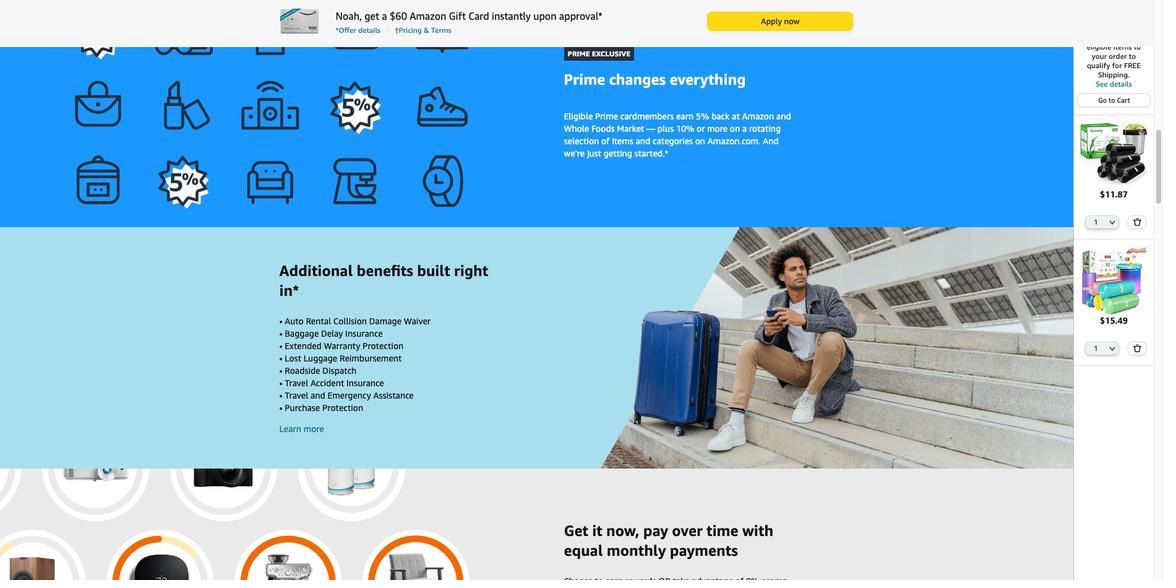 Task type: locate. For each thing, give the bounding box(es) containing it.
•
[[280, 316, 283, 326], [280, 328, 283, 339], [280, 340, 283, 351], [280, 353, 283, 363], [280, 365, 283, 376], [280, 378, 283, 388], [280, 390, 283, 401], [280, 402, 283, 413]]

of inside eligible prime cardmembers earn 5% back at amazon and whole foods market — plus 10% or more on a rotating selection of items and categories on amazon.com. and we're just getting started.*
[[602, 136, 610, 146]]

1 for $11.87
[[1095, 218, 1099, 226]]

built
[[417, 262, 450, 279]]

accident
[[311, 378, 344, 388]]

card
[[469, 10, 489, 22]]

hommaly 1.2 gallon 240 pcs small black trash bags, strong garbage bags, bathroom trash can bin liners unscented, mini plastic bags for office, waste basket liner, fit 3,4.5,6 liters, 0.5,0.8,1,1.2 gal image
[[1081, 120, 1149, 188]]

2 vertical spatial and
[[311, 390, 326, 401]]

insurance
[[345, 328, 383, 339], [347, 378, 384, 388]]

travel up purchase
[[285, 390, 308, 401]]

None submit
[[1129, 216, 1146, 228], [1129, 343, 1146, 355], [1129, 216, 1146, 228], [1129, 343, 1146, 355]]

we're
[[564, 148, 585, 159]]

insurance down collision at the left of the page
[[345, 328, 383, 339]]

10%
[[677, 123, 695, 134]]

0 vertical spatial protection
[[363, 340, 404, 351]]

on down or
[[696, 136, 706, 146]]

0 vertical spatial dropdown image
[[1110, 220, 1116, 225]]

1 vertical spatial delete image
[[1134, 344, 1143, 352]]

free
[[1125, 61, 1142, 70]]

prime up foods
[[596, 111, 619, 122]]

a up amazon.com.
[[743, 123, 747, 134]]

1 horizontal spatial items
[[1114, 42, 1133, 51]]

and down accident
[[311, 390, 326, 401]]

prime
[[568, 49, 590, 58]]

get
[[365, 10, 380, 22]]

0 horizontal spatial a
[[382, 10, 387, 22]]

protection
[[363, 340, 404, 351], [323, 402, 364, 413]]

extended
[[285, 340, 322, 351]]

back
[[712, 111, 730, 122]]

1 vertical spatial amazon
[[743, 111, 775, 122]]

†pricing
[[395, 25, 422, 35]]

more
[[708, 123, 728, 134], [304, 423, 324, 434]]

dropdown image down $11.87
[[1110, 220, 1116, 225]]

8 • from the top
[[280, 402, 283, 413]]

prime
[[564, 71, 606, 88], [596, 111, 619, 122]]

travel
[[285, 378, 308, 388], [285, 390, 308, 401]]

$11.87
[[1101, 189, 1129, 199]]

2 delete image from the top
[[1134, 344, 1143, 352]]

amazon up &
[[410, 10, 447, 22]]

1 vertical spatial travel
[[285, 390, 308, 401]]

0 vertical spatial more
[[708, 123, 728, 134]]

or
[[697, 123, 705, 134]]

2 1 from the top
[[1095, 344, 1099, 352]]

details inside of eligible items to your order to qualify for free shipping. see details
[[1111, 79, 1133, 89]]

0 vertical spatial 1
[[1095, 218, 1099, 226]]

a right get
[[382, 10, 387, 22]]

0 vertical spatial travel
[[285, 378, 308, 388]]

insurance up the emergency
[[347, 378, 384, 388]]

0 horizontal spatial and
[[311, 390, 326, 401]]

0 horizontal spatial items
[[612, 136, 634, 146]]

rental
[[306, 316, 331, 326]]

details down get
[[358, 25, 381, 35]]

1 vertical spatial prime
[[596, 111, 619, 122]]

0 vertical spatial items
[[1114, 42, 1133, 51]]

• auto rental collision damage waiver • baggage delay insurance • extended warranty protection • lost luggage reimbursement • roadside dispatch • travel accident insurance • travel and emergency assistance • purchase protection
[[280, 316, 431, 413]]

1 vertical spatial 1
[[1095, 344, 1099, 352]]

0 horizontal spatial of
[[602, 136, 610, 146]]

learn more link
[[280, 423, 324, 434]]

of down foods
[[602, 136, 610, 146]]

travel down roadside
[[285, 378, 308, 388]]

• left the auto
[[280, 316, 283, 326]]

more down back
[[708, 123, 728, 134]]

• left baggage on the left bottom of the page
[[280, 328, 283, 339]]

to
[[1135, 42, 1142, 51], [1130, 51, 1137, 61], [1110, 96, 1116, 104]]

$15.49
[[1101, 315, 1129, 326]]

1 1 from the top
[[1095, 218, 1099, 226]]

eligible
[[564, 111, 593, 122]]

0 vertical spatial details
[[358, 25, 381, 35]]

7 • from the top
[[280, 390, 283, 401]]

protection down the emergency
[[323, 402, 364, 413]]

monthly
[[607, 541, 667, 559]]

on
[[730, 123, 741, 134], [696, 136, 706, 146]]

items up for
[[1114, 42, 1133, 51]]

items
[[1114, 42, 1133, 51], [612, 136, 634, 146]]

started.*
[[635, 148, 669, 159]]

1 vertical spatial of
[[602, 136, 610, 146]]

—
[[647, 123, 656, 134]]

prime down prime in the top of the page
[[564, 71, 606, 88]]

• left accident
[[280, 378, 283, 388]]

• left roadside
[[280, 365, 283, 376]]

protection up reimbursement
[[363, 340, 404, 351]]

on down the 'at'
[[730, 123, 741, 134]]

at
[[732, 111, 740, 122]]

amazon up rotating on the top of the page
[[743, 111, 775, 122]]

details up the cart on the top of page
[[1111, 79, 1133, 89]]

terms
[[431, 25, 452, 35]]

earn
[[677, 111, 694, 122]]

text separator image
[[388, 27, 388, 34]]

2 horizontal spatial and
[[777, 111, 792, 122]]

1 vertical spatial dropdown image
[[1110, 346, 1116, 351]]

1 horizontal spatial a
[[743, 123, 747, 134]]

2 travel from the top
[[285, 390, 308, 401]]

1 horizontal spatial amazon
[[743, 111, 775, 122]]

instantly
[[492, 10, 531, 22]]

• up learn
[[280, 390, 283, 401]]

1.2 gallon/330pcs strong trash bags colorful clear garbage bags by teivio, bathroom trash can bin liners, small plastic bags for home office kitchen, multicolor image
[[1081, 247, 1149, 315]]

a
[[382, 10, 387, 22], [743, 123, 747, 134]]

• left purchase
[[280, 402, 283, 413]]

1 horizontal spatial more
[[708, 123, 728, 134]]

and
[[763, 136, 779, 146]]

1 horizontal spatial of
[[1129, 33, 1137, 42]]

delete image for $11.87
[[1134, 218, 1143, 226]]

1 delete image from the top
[[1134, 218, 1143, 226]]

of up 'free'
[[1129, 33, 1137, 42]]

1 travel from the top
[[285, 378, 308, 388]]

rotating
[[750, 123, 781, 134]]

it
[[593, 522, 603, 539]]

emergency
[[328, 390, 371, 401]]

shipping.
[[1099, 70, 1131, 79]]

0 vertical spatial of
[[1129, 33, 1137, 42]]

*offer
[[336, 25, 357, 35]]

details
[[358, 25, 381, 35], [1111, 79, 1133, 89]]

eligible
[[1088, 42, 1112, 51]]

1 vertical spatial protection
[[323, 402, 364, 413]]

changes
[[609, 71, 666, 88]]

whole
[[564, 123, 590, 134]]

warranty
[[324, 340, 361, 351]]

1 vertical spatial on
[[696, 136, 706, 146]]

delete image
[[1134, 218, 1143, 226], [1134, 344, 1143, 352]]

time
[[707, 522, 739, 539]]

• left lost
[[280, 353, 283, 363]]

gift
[[449, 10, 466, 22]]

1 vertical spatial more
[[304, 423, 324, 434]]

noah,
[[336, 10, 362, 22]]

0 vertical spatial delete image
[[1134, 218, 1143, 226]]

order
[[1110, 51, 1128, 61]]

• left extended
[[280, 340, 283, 351]]

with
[[743, 522, 774, 539]]

1 vertical spatial items
[[612, 136, 634, 146]]

amazon
[[410, 10, 447, 22], [743, 111, 775, 122]]

dropdown image down $15.49
[[1110, 346, 1116, 351]]

1 vertical spatial a
[[743, 123, 747, 134]]

items up getting
[[612, 136, 634, 146]]

1 vertical spatial details
[[1111, 79, 1133, 89]]

and
[[777, 111, 792, 122], [636, 136, 651, 146], [311, 390, 326, 401]]

0 horizontal spatial on
[[696, 136, 706, 146]]

1 dropdown image from the top
[[1110, 220, 1116, 225]]

0 vertical spatial on
[[730, 123, 741, 134]]

2 dropdown image from the top
[[1110, 346, 1116, 351]]

and down —
[[636, 136, 651, 146]]

0 horizontal spatial details
[[358, 25, 381, 35]]

and up rotating on the top of the page
[[777, 111, 792, 122]]

now
[[785, 16, 800, 26]]

0 vertical spatial amazon
[[410, 10, 447, 22]]

more right learn
[[304, 423, 324, 434]]

dropdown image
[[1110, 220, 1116, 225], [1110, 346, 1116, 351]]

auto
[[285, 316, 304, 326]]

learn more
[[280, 423, 324, 434]]

pay
[[644, 522, 669, 539]]

1 vertical spatial and
[[636, 136, 651, 146]]

1 horizontal spatial details
[[1111, 79, 1133, 89]]

roadside
[[285, 365, 321, 376]]



Task type: describe. For each thing, give the bounding box(es) containing it.
everything
[[670, 71, 746, 88]]

apply
[[762, 16, 783, 26]]

of inside of eligible items to your order to qualify for free shipping. see details
[[1129, 33, 1137, 42]]

now,
[[607, 522, 640, 539]]

amazon visa image
[[280, 9, 319, 33]]

delay
[[321, 328, 343, 339]]

to up 'free'
[[1135, 42, 1142, 51]]

*offer details
[[336, 25, 383, 35]]

benefits
[[357, 262, 413, 279]]

amazon.com.
[[708, 136, 761, 146]]

5 • from the top
[[280, 365, 283, 376]]

in*
[[280, 282, 299, 299]]

0 vertical spatial prime
[[564, 71, 606, 88]]

apply now
[[762, 16, 800, 26]]

of eligible items to your order to qualify for free shipping. see details
[[1088, 33, 1142, 89]]

amazon inside eligible prime cardmembers earn 5% back at amazon and whole foods market — plus 10% or more on a rotating selection of items and categories on amazon.com. and we're just getting started.*
[[743, 111, 775, 122]]

go to cart
[[1099, 96, 1131, 104]]

collision
[[334, 316, 367, 326]]

0 horizontal spatial more
[[304, 423, 324, 434]]

go
[[1099, 96, 1108, 104]]

items inside of eligible items to your order to qualify for free shipping. see details
[[1114, 42, 1133, 51]]

1 horizontal spatial and
[[636, 136, 651, 146]]

$60
[[390, 10, 407, 22]]

just
[[588, 148, 602, 159]]

foods
[[592, 123, 615, 134]]

get it now, pay over time with equal monthly payments
[[564, 522, 774, 559]]

1 • from the top
[[280, 316, 283, 326]]

items inside eligible prime cardmembers earn 5% back at amazon and whole foods market — plus 10% or more on a rotating selection of items and categories on amazon.com. and we're just getting started.*
[[612, 136, 634, 146]]

a inside eligible prime cardmembers earn 5% back at amazon and whole foods market — plus 10% or more on a rotating selection of items and categories on amazon.com. and we're just getting started.*
[[743, 123, 747, 134]]

baggage
[[285, 328, 319, 339]]

prime changes everything
[[564, 71, 746, 88]]

your
[[1093, 51, 1108, 61]]

for
[[1113, 61, 1123, 70]]

3 • from the top
[[280, 340, 283, 351]]

eligible prime cardmembers earn 5% back at amazon and whole foods market — plus 10% or more on a rotating selection of items and categories on amazon.com. and we're just getting started.*
[[564, 111, 792, 159]]

to right order
[[1130, 51, 1137, 61]]

delete image for $15.49
[[1134, 344, 1143, 352]]

prime inside eligible prime cardmembers earn 5% back at amazon and whole foods market — plus 10% or more on a rotating selection of items and categories on amazon.com. and we're just getting started.*
[[596, 111, 619, 122]]

*offer details link
[[336, 25, 383, 35]]

dropdown image for $15.49
[[1110, 346, 1116, 351]]

over
[[673, 522, 703, 539]]

get
[[564, 522, 589, 539]]

dropdown image for $11.87
[[1110, 220, 1116, 225]]

payments
[[670, 541, 739, 559]]

plus
[[658, 123, 674, 134]]

exclusive
[[592, 49, 631, 58]]

2 • from the top
[[280, 328, 283, 339]]

damage
[[369, 316, 402, 326]]

right
[[454, 262, 489, 279]]

to right go
[[1110, 96, 1116, 104]]

0 vertical spatial and
[[777, 111, 792, 122]]

reimbursement
[[340, 353, 402, 363]]

4 • from the top
[[280, 353, 283, 363]]

1 vertical spatial insurance
[[347, 378, 384, 388]]

approval*
[[560, 10, 603, 22]]

&
[[424, 25, 429, 35]]

dispatch
[[323, 365, 357, 376]]

categories
[[653, 136, 693, 146]]

0 vertical spatial a
[[382, 10, 387, 22]]

cart
[[1118, 96, 1131, 104]]

6 • from the top
[[280, 378, 283, 388]]

cardmembers
[[621, 111, 674, 122]]

and inside • auto rental collision damage waiver • baggage delay insurance • extended warranty protection • lost luggage reimbursement • roadside dispatch • travel accident insurance • travel and emergency assistance • purchase protection
[[311, 390, 326, 401]]

noah, get a $60 amazon gift card instantly upon approval*
[[336, 10, 603, 22]]

luggage
[[304, 353, 338, 363]]

0 horizontal spatial amazon
[[410, 10, 447, 22]]

apply now button
[[708, 12, 853, 30]]

go to cart link
[[1079, 94, 1151, 106]]

prime exclusive
[[568, 49, 631, 58]]

1 for $15.49
[[1095, 344, 1099, 352]]

assistance
[[374, 390, 414, 401]]

lost
[[285, 353, 302, 363]]

more inside eligible prime cardmembers earn 5% back at amazon and whole foods market — plus 10% or more on a rotating selection of items and categories on amazon.com. and we're just getting started.*
[[708, 123, 728, 134]]

1 horizontal spatial on
[[730, 123, 741, 134]]

†pricing & terms link
[[395, 25, 452, 35]]

5%
[[696, 111, 710, 122]]

market
[[617, 123, 645, 134]]

0 vertical spatial insurance
[[345, 328, 383, 339]]

†pricing & terms
[[395, 25, 452, 35]]

additional
[[280, 262, 353, 279]]

learn
[[280, 423, 302, 434]]

purchase
[[285, 402, 320, 413]]

equal
[[564, 541, 603, 559]]

additional benefits built right in*
[[280, 262, 489, 299]]

upon
[[534, 10, 557, 22]]

see
[[1097, 79, 1109, 89]]

getting
[[604, 148, 633, 159]]

qualify
[[1088, 61, 1111, 70]]

selection
[[564, 136, 599, 146]]

waiver
[[404, 316, 431, 326]]



Task type: vqa. For each thing, say whether or not it's contained in the screenshot.
Dispatch
yes



